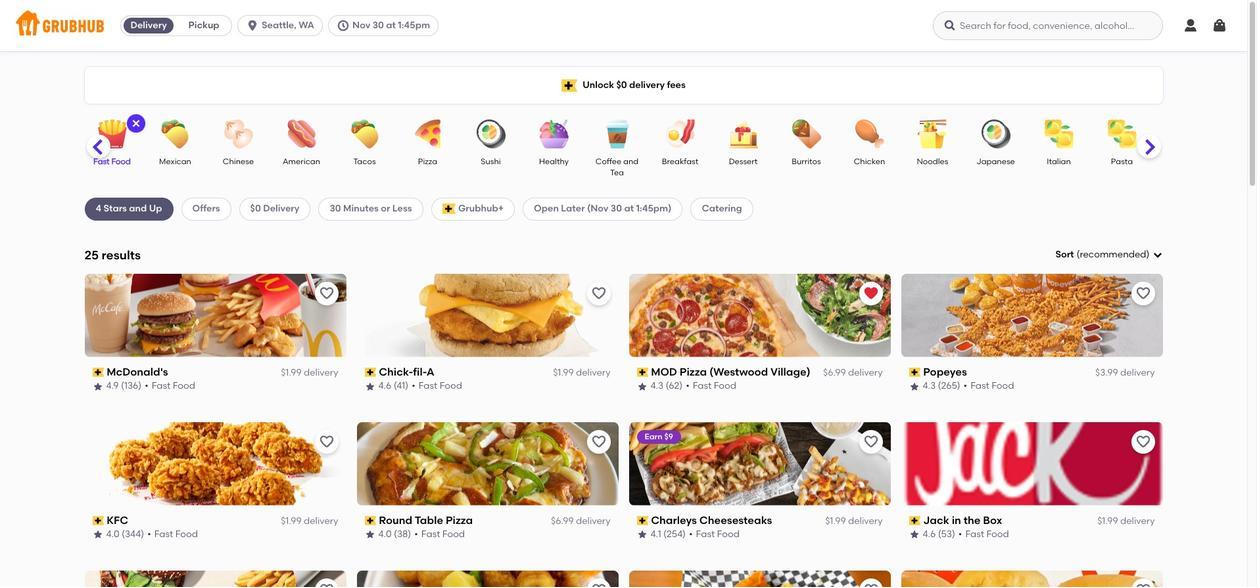 Task type: describe. For each thing, give the bounding box(es) containing it.
grubhub+
[[458, 203, 504, 215]]

italian
[[1047, 157, 1071, 166]]

minutes
[[343, 203, 379, 215]]

4.6 (41)
[[379, 381, 409, 392]]

sushi
[[481, 157, 501, 166]]

Search for food, convenience, alcohol... search field
[[933, 11, 1163, 40]]

pizza image
[[405, 120, 451, 149]]

30 inside nov 30 at 1:45pm button
[[373, 20, 384, 31]]

1 vertical spatial and
[[129, 203, 147, 215]]

mod pizza (westwood village) logo image
[[629, 274, 891, 358]]

save this restaurant image for kfc
[[319, 435, 334, 450]]

chick-fil-a logo image
[[357, 274, 619, 358]]

open later (nov 30 at 1:45pm)
[[534, 203, 672, 215]]

fast for popeyes
[[971, 381, 990, 392]]

$1.99 delivery for charleys cheesesteaks
[[826, 516, 883, 527]]

coffee and tea image
[[594, 120, 640, 149]]

4.0 (344)
[[106, 530, 144, 541]]

2 horizontal spatial 30
[[611, 203, 622, 215]]

saved restaurant button
[[859, 282, 883, 306]]

stars
[[104, 203, 127, 215]]

0 vertical spatial $0
[[617, 79, 627, 91]]

in
[[952, 515, 961, 527]]

• fast food for round table pizza
[[415, 530, 465, 541]]

delivery button
[[121, 15, 176, 36]]

$1.99 for jack in the box
[[1098, 516, 1118, 527]]

dessert image
[[721, 120, 767, 149]]

1 vertical spatial delivery
[[263, 203, 300, 215]]

chinese
[[223, 157, 254, 166]]

$6.99 for mod pizza (westwood village)
[[823, 368, 846, 379]]

unlock $0 delivery fees
[[583, 79, 686, 91]]

seattle, wa button
[[238, 15, 328, 36]]

pasta image
[[1099, 120, 1145, 149]]

village)
[[771, 366, 811, 379]]

• for mcdonald's
[[145, 381, 148, 392]]

(53)
[[938, 530, 956, 541]]

• for jack in the box
[[959, 530, 962, 541]]

round table pizza logo image
[[357, 423, 619, 506]]

seattle, wa
[[262, 20, 314, 31]]

food for mcdonald's
[[173, 381, 195, 392]]

4.1
[[651, 530, 661, 541]]

subscription pass image for popeyes
[[909, 368, 921, 378]]

$9
[[665, 433, 673, 442]]

fast food image
[[89, 120, 135, 149]]

25
[[85, 248, 99, 263]]

wa
[[299, 20, 314, 31]]

a
[[427, 366, 435, 379]]

sushi image
[[468, 120, 514, 149]]

1:45pm)
[[636, 203, 672, 215]]

mexican
[[159, 157, 191, 166]]

coffee and tea
[[596, 157, 639, 178]]

4
[[96, 203, 101, 215]]

save this restaurant image for mcdonald's
[[319, 286, 334, 302]]

save this restaurant button for mcdonald's logo
[[315, 282, 338, 306]]

cheesesteaks
[[700, 515, 772, 527]]

(265)
[[938, 381, 961, 392]]

• for chick-fil-a
[[412, 381, 415, 392]]

catering
[[702, 203, 742, 215]]

tacos
[[353, 157, 376, 166]]

1 horizontal spatial at
[[624, 203, 634, 215]]

4.1 (254)
[[651, 530, 686, 541]]

burritos
[[792, 157, 821, 166]]

0 horizontal spatial 30
[[330, 203, 341, 215]]

save this restaurant button for the chick-fil-a logo at the left of the page
[[587, 282, 611, 306]]

$0 delivery
[[250, 203, 300, 215]]

svg image inside seattle, wa button
[[246, 19, 259, 32]]

(62)
[[666, 381, 683, 392]]

fil-
[[413, 366, 427, 379]]

open
[[534, 203, 559, 215]]

pasta
[[1111, 157, 1133, 166]]

charleys cheesesteaks logo image
[[629, 423, 891, 506]]

$1.99 for charleys cheesesteaks
[[826, 516, 846, 527]]

delivery for mcdonald's
[[304, 368, 338, 379]]

fast food
[[93, 157, 131, 166]]

sort
[[1056, 249, 1074, 260]]

noodles
[[917, 157, 949, 166]]

• fast food for charleys cheesesteaks
[[689, 530, 740, 541]]

subscription pass image for kfc
[[92, 517, 104, 526]]

• fast food for mod pizza (westwood village)
[[686, 381, 737, 392]]

fast for round table pizza
[[421, 530, 440, 541]]

4.9
[[106, 381, 119, 392]]

jack
[[924, 515, 950, 527]]

4.9 (136)
[[106, 381, 141, 392]]

1 horizontal spatial pizza
[[446, 515, 473, 527]]

mexican image
[[152, 120, 198, 149]]

star icon image for mcdonald's
[[92, 382, 103, 392]]

25 results
[[85, 248, 141, 263]]

4 stars and up
[[96, 203, 162, 215]]

japanese
[[977, 157, 1015, 166]]

$1.99 delivery for kfc
[[281, 516, 338, 527]]

• for charleys cheesesteaks
[[689, 530, 693, 541]]

star icon image for charleys cheesesteaks
[[637, 530, 648, 541]]

svg image inside nov 30 at 1:45pm button
[[337, 19, 350, 32]]

)
[[1147, 249, 1150, 260]]

saved restaurant image
[[863, 286, 879, 302]]

$1.99 delivery for jack in the box
[[1098, 516, 1155, 527]]

burger king logo image
[[85, 571, 346, 588]]

star icon image for mod pizza (westwood village)
[[637, 382, 648, 392]]

star icon image for round table pizza
[[365, 530, 375, 541]]

tea
[[610, 169, 624, 178]]

fast down fast food image
[[93, 157, 110, 166]]

fast for mcdonald's
[[152, 381, 171, 392]]

healthy image
[[531, 120, 577, 149]]

• fast food for mcdonald's
[[145, 381, 195, 392]]

dessert
[[729, 157, 758, 166]]

(nov
[[587, 203, 609, 215]]

unlock
[[583, 79, 614, 91]]

subscription pass image for mcdonald's
[[92, 368, 104, 378]]

kfc logo image
[[85, 423, 346, 506]]

0 horizontal spatial svg image
[[131, 118, 141, 129]]

chick-fil-a
[[379, 366, 435, 379]]

4.0 (38)
[[379, 530, 411, 541]]

4.3 (62)
[[651, 381, 683, 392]]

the
[[964, 515, 981, 527]]

up
[[149, 203, 162, 215]]

food down fast food image
[[111, 157, 131, 166]]

delivery inside button
[[131, 20, 167, 31]]

star icon image for kfc
[[92, 530, 103, 541]]

1:45pm
[[398, 20, 430, 31]]

fees
[[667, 79, 686, 91]]

seattle,
[[262, 20, 297, 31]]

delivery for kfc
[[304, 516, 338, 527]]



Task type: vqa. For each thing, say whether or not it's contained in the screenshot.


Task type: locate. For each thing, give the bounding box(es) containing it.
subscription pass image
[[365, 368, 376, 378], [637, 368, 649, 378], [909, 368, 921, 378], [365, 517, 376, 526]]

nov 30 at 1:45pm button
[[328, 15, 444, 36]]

•
[[145, 381, 148, 392], [412, 381, 415, 392], [686, 381, 690, 392], [964, 381, 968, 392], [147, 530, 151, 541], [415, 530, 418, 541], [689, 530, 693, 541], [959, 530, 962, 541]]

4.0 left (38)
[[379, 530, 392, 541]]

4.3 left (265) on the bottom of page
[[923, 381, 936, 392]]

fast down the
[[966, 530, 985, 541]]

grubhub plus flag logo image for grubhub+
[[442, 204, 456, 215]]

charleys
[[651, 515, 697, 527]]

and left up
[[129, 203, 147, 215]]

grubhub plus flag logo image left grubhub+
[[442, 204, 456, 215]]

nov 30 at 1:45pm
[[353, 20, 430, 31]]

fast
[[93, 157, 110, 166], [152, 381, 171, 392], [419, 381, 438, 392], [693, 381, 712, 392], [971, 381, 990, 392], [154, 530, 173, 541], [421, 530, 440, 541], [696, 530, 715, 541], [966, 530, 985, 541]]

0 horizontal spatial $6.99
[[551, 516, 574, 527]]

star icon image left the 4.0 (38)
[[365, 530, 375, 541]]

• for round table pizza
[[415, 530, 418, 541]]

0 vertical spatial pizza
[[418, 157, 437, 166]]

4.0 down kfc at the left of the page
[[106, 530, 119, 541]]

delivery for round table pizza
[[576, 516, 611, 527]]

(westwood
[[710, 366, 768, 379]]

4.0 for round table pizza
[[379, 530, 392, 541]]

$1.99 for chick-fil-a
[[553, 368, 574, 379]]

jack in the box
[[924, 515, 1003, 527]]

(
[[1077, 249, 1080, 260]]

$0 right offers
[[250, 203, 261, 215]]

• fast food down mod pizza (westwood village)
[[686, 381, 737, 392]]

4.6 for jack in the box
[[923, 530, 936, 541]]

food down table
[[442, 530, 465, 541]]

$1.99 delivery
[[281, 368, 338, 379], [553, 368, 611, 379], [281, 516, 338, 527], [826, 516, 883, 527], [1098, 516, 1155, 527]]

1 4.0 from the left
[[106, 530, 119, 541]]

subscription pass image left kfc at the left of the page
[[92, 517, 104, 526]]

earn
[[645, 433, 663, 442]]

$1.99 delivery for chick-fil-a
[[553, 368, 611, 379]]

star icon image left 4.6 (53)
[[909, 530, 920, 541]]

food right (265) on the bottom of page
[[992, 381, 1014, 392]]

food for jack in the box
[[987, 530, 1009, 541]]

$1.99 for kfc
[[281, 516, 302, 527]]

fast right (62)
[[693, 381, 712, 392]]

save this restaurant image for lucky house chinese (kent) logo
[[591, 583, 607, 588]]

1 vertical spatial grubhub plus flag logo image
[[442, 204, 456, 215]]

1 vertical spatial at
[[624, 203, 634, 215]]

at inside button
[[386, 20, 396, 31]]

(254)
[[664, 530, 686, 541]]

fast for chick-fil-a
[[419, 381, 438, 392]]

save this restaurant image for lil woody's - white center logo
[[1136, 583, 1151, 588]]

1 horizontal spatial and
[[624, 157, 639, 166]]

star icon image for chick-fil-a
[[365, 382, 375, 392]]

save this restaurant button for jack in the box logo
[[1132, 431, 1155, 454]]

1 horizontal spatial $6.99 delivery
[[823, 368, 883, 379]]

at left 1:45pm)
[[624, 203, 634, 215]]

0 horizontal spatial pizza
[[418, 157, 437, 166]]

star icon image for popeyes
[[909, 382, 920, 392]]

star icon image
[[92, 382, 103, 392], [365, 382, 375, 392], [637, 382, 648, 392], [909, 382, 920, 392], [92, 530, 103, 541], [365, 530, 375, 541], [637, 530, 648, 541], [909, 530, 920, 541]]

$3.99 delivery
[[1096, 368, 1155, 379]]

food for kfc
[[175, 530, 198, 541]]

subscription pass image for chick-fil-a
[[365, 368, 376, 378]]

noodles image
[[910, 120, 956, 149]]

subscription pass image
[[92, 368, 104, 378], [92, 517, 104, 526], [637, 517, 649, 526], [909, 517, 921, 526]]

pizza down pizza image
[[418, 157, 437, 166]]

american
[[283, 157, 320, 166]]

save this restaurant image
[[319, 286, 334, 302], [319, 435, 334, 450], [591, 435, 607, 450], [319, 583, 334, 588]]

save this restaurant button for lil woody's - white center logo
[[1132, 579, 1155, 588]]

healthy
[[539, 157, 569, 166]]

japanese image
[[973, 120, 1019, 149]]

subscription pass image for mod pizza (westwood village)
[[637, 368, 649, 378]]

fast down charleys cheesesteaks
[[696, 530, 715, 541]]

0 vertical spatial 4.6
[[379, 381, 392, 392]]

subscription pass image for charleys cheesesteaks
[[637, 517, 649, 526]]

fast for charleys cheesesteaks
[[696, 530, 715, 541]]

0 horizontal spatial $0
[[250, 203, 261, 215]]

fast for kfc
[[154, 530, 173, 541]]

round table pizza
[[379, 515, 473, 527]]

• right (344)
[[147, 530, 151, 541]]

breakfast
[[662, 157, 699, 166]]

1 horizontal spatial svg image
[[337, 19, 350, 32]]

chicken
[[854, 157, 885, 166]]

$6.99 delivery for round table pizza
[[551, 516, 611, 527]]

food for chick-fil-a
[[440, 381, 462, 392]]

• fast food down table
[[415, 530, 465, 541]]

fast right (265) on the bottom of page
[[971, 381, 990, 392]]

sort ( recommended )
[[1056, 249, 1150, 260]]

fast down mcdonald's
[[152, 381, 171, 392]]

food right (41)
[[440, 381, 462, 392]]

tacos image
[[342, 120, 388, 149]]

4.0
[[106, 530, 119, 541], [379, 530, 392, 541]]

4.6 left (41)
[[379, 381, 392, 392]]

0 vertical spatial and
[[624, 157, 639, 166]]

star icon image left 4.3 (62)
[[637, 382, 648, 392]]

food right (136)
[[173, 381, 195, 392]]

30 right nov
[[373, 20, 384, 31]]

save this restaurant image for the chick-fil-a logo at the left of the page
[[591, 286, 607, 302]]

mcdonald's logo image
[[85, 274, 346, 358]]

$3.99
[[1096, 368, 1118, 379]]

star icon image left 4.1 on the bottom of page
[[637, 530, 648, 541]]

save this restaurant button for 'birrieria tijuana (1635 s 312th st) logo'
[[859, 579, 883, 588]]

1 horizontal spatial $6.99
[[823, 368, 846, 379]]

star icon image left 4.0 (344)
[[92, 530, 103, 541]]

delivery
[[131, 20, 167, 31], [263, 203, 300, 215]]

(344)
[[122, 530, 144, 541]]

4.0 for kfc
[[106, 530, 119, 541]]

pizza right table
[[446, 515, 473, 527]]

save this restaurant image for 'birrieria tijuana (1635 s 312th st) logo'
[[863, 583, 879, 588]]

food for mod pizza (westwood village)
[[714, 381, 737, 392]]

• fast food for popeyes
[[964, 381, 1014, 392]]

0 vertical spatial $6.99 delivery
[[823, 368, 883, 379]]

2 4.0 from the left
[[379, 530, 392, 541]]

• fast food down charleys cheesesteaks
[[689, 530, 740, 541]]

2 horizontal spatial pizza
[[680, 366, 707, 379]]

• for kfc
[[147, 530, 151, 541]]

lil woody's - white center logo image
[[901, 571, 1163, 588]]

save this restaurant button for burger king logo
[[315, 579, 338, 588]]

• fast food right (344)
[[147, 530, 198, 541]]

and up tea
[[624, 157, 639, 166]]

0 vertical spatial grubhub plus flag logo image
[[562, 79, 578, 92]]

• for mod pizza (westwood village)
[[686, 381, 690, 392]]

• right (38)
[[415, 530, 418, 541]]

none field containing sort
[[1056, 249, 1163, 262]]

popeyes logo image
[[901, 274, 1163, 358]]

delivery
[[629, 79, 665, 91], [304, 368, 338, 379], [576, 368, 611, 379], [848, 368, 883, 379], [1121, 368, 1155, 379], [304, 516, 338, 527], [576, 516, 611, 527], [848, 516, 883, 527], [1121, 516, 1155, 527]]

1 vertical spatial $6.99
[[551, 516, 574, 527]]

• fast food for kfc
[[147, 530, 198, 541]]

• right (265) on the bottom of page
[[964, 381, 968, 392]]

$0
[[617, 79, 627, 91], [250, 203, 261, 215]]

$6.99 delivery
[[823, 368, 883, 379], [551, 516, 611, 527]]

star icon image for jack in the box
[[909, 530, 920, 541]]

pickup
[[189, 20, 219, 31]]

0 horizontal spatial 4.6
[[379, 381, 392, 392]]

fast down table
[[421, 530, 440, 541]]

earn $9
[[645, 433, 673, 442]]

(136)
[[121, 381, 141, 392]]

food down mod pizza (westwood village)
[[714, 381, 737, 392]]

subscription pass image left jack
[[909, 517, 921, 526]]

chick-
[[379, 366, 413, 379]]

delivery for mod pizza (westwood village)
[[848, 368, 883, 379]]

$0 right "unlock"
[[617, 79, 627, 91]]

$1.99
[[281, 368, 302, 379], [553, 368, 574, 379], [281, 516, 302, 527], [826, 516, 846, 527], [1098, 516, 1118, 527]]

subscription pass image left popeyes
[[909, 368, 921, 378]]

save this restaurant image for popeyes logo
[[1136, 286, 1151, 302]]

birrieria tijuana (1635 s 312th st) logo image
[[629, 571, 891, 588]]

svg image inside field
[[1153, 250, 1163, 261]]

breakfast image
[[657, 120, 703, 149]]

• fast food down mcdonald's
[[145, 381, 195, 392]]

1 vertical spatial $0
[[250, 203, 261, 215]]

offers
[[192, 203, 220, 215]]

$6.99 delivery for mod pizza (westwood village)
[[823, 368, 883, 379]]

at left 1:45pm
[[386, 20, 396, 31]]

1 horizontal spatial grubhub plus flag logo image
[[562, 79, 578, 92]]

food
[[111, 157, 131, 166], [173, 381, 195, 392], [440, 381, 462, 392], [714, 381, 737, 392], [992, 381, 1014, 392], [175, 530, 198, 541], [442, 530, 465, 541], [717, 530, 740, 541], [987, 530, 1009, 541]]

1 vertical spatial 4.6
[[923, 530, 936, 541]]

at
[[386, 20, 396, 31], [624, 203, 634, 215]]

food for charleys cheesesteaks
[[717, 530, 740, 541]]

chicken image
[[847, 120, 893, 149]]

mod pizza (westwood village)
[[651, 366, 811, 379]]

• right (62)
[[686, 381, 690, 392]]

delivery for charleys cheesesteaks
[[848, 516, 883, 527]]

0 horizontal spatial 4.3
[[651, 381, 664, 392]]

4.3 (265)
[[923, 381, 961, 392]]

subscription pass image for round table pizza
[[365, 517, 376, 526]]

table
[[415, 515, 443, 527]]

(38)
[[394, 530, 411, 541]]

0 horizontal spatial and
[[129, 203, 147, 215]]

delivery left pickup on the left top
[[131, 20, 167, 31]]

• fast food down the box on the bottom right
[[959, 530, 1009, 541]]

save this restaurant button for lucky house chinese (kent) logo
[[587, 579, 611, 588]]

fast down a on the bottom left
[[419, 381, 438, 392]]

1 vertical spatial $6.99 delivery
[[551, 516, 611, 527]]

or
[[381, 203, 390, 215]]

0 horizontal spatial grubhub plus flag logo image
[[442, 204, 456, 215]]

food down the box on the bottom right
[[987, 530, 1009, 541]]

fast for jack in the box
[[966, 530, 985, 541]]

grubhub plus flag logo image
[[562, 79, 578, 92], [442, 204, 456, 215]]

svg image
[[1183, 18, 1199, 34], [1212, 18, 1228, 34], [246, 19, 259, 32], [1153, 250, 1163, 261]]

box
[[983, 515, 1003, 527]]

main navigation navigation
[[0, 0, 1248, 51]]

0 vertical spatial $6.99
[[823, 368, 846, 379]]

0 horizontal spatial at
[[386, 20, 396, 31]]

burritos image
[[784, 120, 830, 149]]

2 vertical spatial pizza
[[446, 515, 473, 527]]

4.3 for mod pizza (westwood village)
[[651, 381, 664, 392]]

food for round table pizza
[[442, 530, 465, 541]]

$6.99
[[823, 368, 846, 379], [551, 516, 574, 527]]

and inside coffee and tea
[[624, 157, 639, 166]]

0 vertical spatial delivery
[[131, 20, 167, 31]]

30 left minutes on the top
[[330, 203, 341, 215]]

None field
[[1056, 249, 1163, 262]]

1 4.3 from the left
[[651, 381, 664, 392]]

4.6 (53)
[[923, 530, 956, 541]]

grubhub plus flag logo image left "unlock"
[[562, 79, 578, 92]]

0 vertical spatial at
[[386, 20, 396, 31]]

1 horizontal spatial 4.6
[[923, 530, 936, 541]]

delivery down american
[[263, 203, 300, 215]]

1 vertical spatial pizza
[[680, 366, 707, 379]]

4.3 for popeyes
[[923, 381, 936, 392]]

30 right '(nov'
[[611, 203, 622, 215]]

nov
[[353, 20, 370, 31]]

• fast food
[[145, 381, 195, 392], [412, 381, 462, 392], [686, 381, 737, 392], [964, 381, 1014, 392], [147, 530, 198, 541], [415, 530, 465, 541], [689, 530, 740, 541], [959, 530, 1009, 541]]

jack in the box logo image
[[901, 423, 1163, 506]]

• fast food right (265) on the bottom of page
[[964, 381, 1014, 392]]

chinese image
[[215, 120, 261, 149]]

30
[[373, 20, 384, 31], [330, 203, 341, 215], [611, 203, 622, 215]]

1 horizontal spatial $0
[[617, 79, 627, 91]]

fast for mod pizza (westwood village)
[[693, 381, 712, 392]]

1 horizontal spatial delivery
[[263, 203, 300, 215]]

grubhub plus flag logo image for unlock $0 delivery fees
[[562, 79, 578, 92]]

results
[[102, 248, 141, 263]]

save this restaurant image
[[591, 286, 607, 302], [1136, 286, 1151, 302], [863, 435, 879, 450], [1136, 435, 1151, 450], [591, 583, 607, 588], [863, 583, 879, 588], [1136, 583, 1151, 588]]

delivery for chick-fil-a
[[576, 368, 611, 379]]

1 horizontal spatial 4.3
[[923, 381, 936, 392]]

save this restaurant button for the kfc logo on the bottom left of the page
[[315, 431, 338, 454]]

mcdonald's
[[107, 366, 168, 379]]

4.6 down jack
[[923, 530, 936, 541]]

30 minutes or less
[[330, 203, 412, 215]]

later
[[561, 203, 585, 215]]

svg image
[[337, 19, 350, 32], [944, 19, 957, 32], [131, 118, 141, 129]]

$1.99 delivery for mcdonald's
[[281, 368, 338, 379]]

star icon image left '4.3 (265)'
[[909, 382, 920, 392]]

pickup button
[[176, 15, 232, 36]]

fast right (344)
[[154, 530, 173, 541]]

food down cheesesteaks
[[717, 530, 740, 541]]

• fast food for chick-fil-a
[[412, 381, 462, 392]]

• right (53)
[[959, 530, 962, 541]]

charleys cheesesteaks
[[651, 515, 772, 527]]

lucky house chinese (kent) logo image
[[357, 571, 619, 588]]

pizza
[[418, 157, 437, 166], [680, 366, 707, 379], [446, 515, 473, 527]]

subscription pass image left "mod"
[[637, 368, 649, 378]]

4.3
[[651, 381, 664, 392], [923, 381, 936, 392]]

save this restaurant button for round table pizza logo
[[587, 431, 611, 454]]

popeyes
[[924, 366, 967, 379]]

• fast food down a on the bottom left
[[412, 381, 462, 392]]

subscription pass image left mcdonald's
[[92, 368, 104, 378]]

save this restaurant image for jack in the box logo
[[1136, 435, 1151, 450]]

2 4.3 from the left
[[923, 381, 936, 392]]

food for popeyes
[[992, 381, 1014, 392]]

save this restaurant button for popeyes logo
[[1132, 282, 1155, 306]]

italian image
[[1036, 120, 1082, 149]]

delivery for popeyes
[[1121, 368, 1155, 379]]

star icon image left 4.6 (41)
[[365, 382, 375, 392]]

• fast food for jack in the box
[[959, 530, 1009, 541]]

subscription pass image for jack in the box
[[909, 517, 921, 526]]

4.6 for chick-fil-a
[[379, 381, 392, 392]]

$6.99 for round table pizza
[[551, 516, 574, 527]]

subscription pass image left charleys
[[637, 517, 649, 526]]

delivery for jack in the box
[[1121, 516, 1155, 527]]

subscription pass image left chick-
[[365, 368, 376, 378]]

$1.99 for mcdonald's
[[281, 368, 302, 379]]

pizza up (62)
[[680, 366, 707, 379]]

4.3 down "mod"
[[651, 381, 664, 392]]

american image
[[279, 120, 325, 149]]

(41)
[[394, 381, 409, 392]]

subscription pass image left round
[[365, 517, 376, 526]]

coffee
[[596, 157, 622, 166]]

save this restaurant image for round table pizza
[[591, 435, 607, 450]]

mod
[[651, 366, 677, 379]]

1 horizontal spatial 30
[[373, 20, 384, 31]]

food up burger king logo
[[175, 530, 198, 541]]

• for popeyes
[[964, 381, 968, 392]]

kfc
[[107, 515, 128, 527]]

1 horizontal spatial 4.0
[[379, 530, 392, 541]]

and
[[624, 157, 639, 166], [129, 203, 147, 215]]

• right (254)
[[689, 530, 693, 541]]

• right (41)
[[412, 381, 415, 392]]

round
[[379, 515, 412, 527]]

• right (136)
[[145, 381, 148, 392]]

0 horizontal spatial 4.0
[[106, 530, 119, 541]]

0 horizontal spatial $6.99 delivery
[[551, 516, 611, 527]]

2 horizontal spatial svg image
[[944, 19, 957, 32]]

0 horizontal spatial delivery
[[131, 20, 167, 31]]

star icon image left 4.9
[[92, 382, 103, 392]]

recommended
[[1080, 249, 1147, 260]]

less
[[393, 203, 412, 215]]



